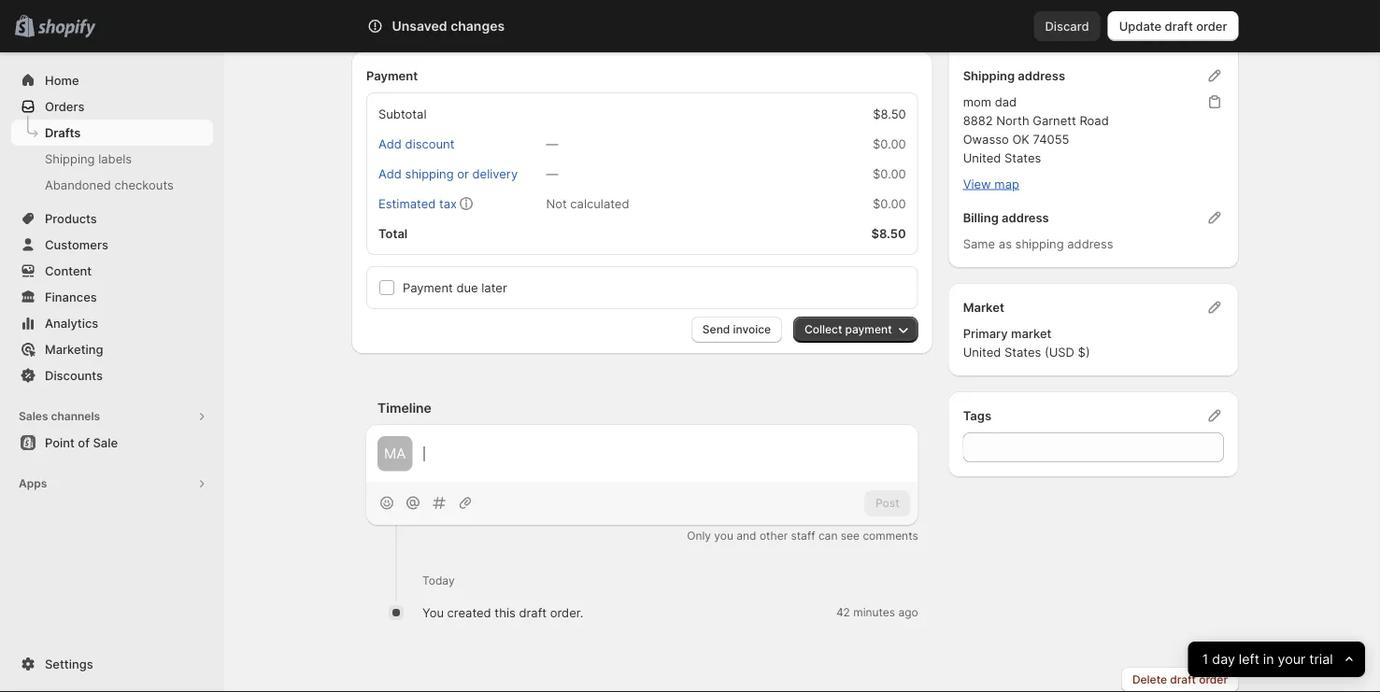 Task type: locate. For each thing, give the bounding box(es) containing it.
states inside primary market united states (usd $)
[[1005, 345, 1042, 359]]

unsaved changes
[[392, 18, 505, 34]]

home
[[45, 73, 79, 87]]

0 vertical spatial states
[[1005, 151, 1042, 165]]

shipping
[[964, 68, 1015, 83], [45, 151, 95, 166]]

address right as
[[1068, 237, 1114, 251]]

draft for delete
[[1171, 673, 1197, 687]]

0 vertical spatial shipping
[[964, 68, 1015, 83]]

1 vertical spatial —
[[546, 166, 558, 181]]

$8.50 left changes
[[415, 5, 448, 19]]

add shipping or delivery
[[379, 166, 518, 181]]

states down ok
[[1005, 151, 1042, 165]]

42 minutes ago
[[837, 606, 919, 620]]

north
[[997, 113, 1030, 128]]

1 vertical spatial order
[[1200, 673, 1228, 687]]

address down provided
[[1018, 68, 1066, 83]]

0 horizontal spatial shipping
[[45, 151, 95, 166]]

2 vertical spatial $8.50
[[872, 226, 906, 241]]

1 states from the top
[[1005, 151, 1042, 165]]

point of sale link
[[11, 430, 213, 456]]

1 horizontal spatial shipping
[[964, 68, 1015, 83]]

united down owasso
[[964, 151, 1001, 165]]

draft for update
[[1165, 19, 1194, 33]]

finances link
[[11, 284, 213, 310]]

labels
[[98, 151, 132, 166]]

send invoice button
[[692, 317, 783, 343]]

not calculated
[[546, 196, 630, 211]]

0 vertical spatial $0.00
[[873, 136, 906, 151]]

None text field
[[964, 433, 1225, 463]]

shipping inside button
[[405, 166, 454, 181]]

shipping down drafts
[[45, 151, 95, 166]]

search
[[443, 19, 483, 33]]

draft right "delete"
[[1171, 673, 1197, 687]]

mom dad 8882 north garnett road owasso ok 74055 united states
[[964, 94, 1109, 165]]

garnett
[[1033, 113, 1077, 128]]

0 vertical spatial draft
[[1165, 19, 1194, 33]]

shipping labels
[[45, 151, 132, 166]]

42
[[837, 606, 851, 620]]

0 vertical spatial united
[[964, 151, 1001, 165]]

customers
[[45, 237, 108, 252]]

74055
[[1033, 132, 1070, 146]]

email
[[983, 37, 1014, 52]]

information
[[1014, 11, 1081, 26]]

delivery
[[473, 166, 518, 181]]

1 $0.00 from the top
[[873, 136, 906, 151]]

update draft order
[[1120, 19, 1228, 33]]

collect
[[805, 323, 843, 337]]

discard
[[1046, 19, 1090, 33]]

1 vertical spatial $8.50
[[873, 107, 906, 121]]

delete draft order button
[[1122, 667, 1240, 693]]

draft right update
[[1165, 19, 1194, 33]]

2 — from the top
[[546, 166, 558, 181]]

united down primary
[[964, 345, 1001, 359]]

1 vertical spatial united
[[964, 345, 1001, 359]]

post button
[[865, 491, 911, 517]]

draft right this
[[519, 606, 547, 620]]

order for delete draft order
[[1200, 673, 1228, 687]]

you
[[715, 529, 734, 543]]

minutes
[[854, 606, 896, 620]]

customers link
[[11, 232, 213, 258]]

2 vertical spatial $0.00
[[873, 196, 906, 211]]

sales channels
[[19, 410, 100, 423]]

sale
[[93, 436, 118, 450]]

2 add from the top
[[379, 166, 402, 181]]

apps
[[19, 477, 47, 491]]

1 united from the top
[[964, 151, 1001, 165]]

address up same as shipping address
[[1002, 210, 1050, 225]]

0 vertical spatial shipping
[[405, 166, 454, 181]]

send
[[703, 323, 730, 337]]

2 states from the top
[[1005, 345, 1042, 359]]

same as shipping address
[[964, 237, 1114, 251]]

total
[[379, 226, 408, 241]]

tags
[[964, 409, 992, 423]]

shipping up mom at the top
[[964, 68, 1015, 83]]

$8.50 left same
[[872, 226, 906, 241]]

content
[[45, 264, 92, 278]]

add up estimated
[[379, 166, 402, 181]]

payment left due
[[403, 280, 453, 295]]

2 vertical spatial draft
[[1171, 673, 1197, 687]]

later
[[482, 280, 507, 295]]

shipping right as
[[1016, 237, 1064, 251]]

$0.00
[[873, 136, 906, 151], [873, 166, 906, 181], [873, 196, 906, 211]]

2 $0.00 from the top
[[873, 166, 906, 181]]

0 vertical spatial $8.50
[[415, 5, 448, 19]]

1 — from the top
[[546, 136, 558, 151]]

point
[[45, 436, 75, 450]]

1 add from the top
[[379, 136, 402, 151]]

order right update
[[1197, 19, 1228, 33]]

united inside mom dad 8882 north garnett road owasso ok 74055 united states
[[964, 151, 1001, 165]]

0 vertical spatial address
[[1018, 68, 1066, 83]]

invoice
[[733, 323, 771, 337]]

shipping labels link
[[11, 146, 213, 172]]

1 horizontal spatial shipping
[[1016, 237, 1064, 251]]

2 united from the top
[[964, 345, 1001, 359]]

united
[[964, 151, 1001, 165], [964, 345, 1001, 359]]

$8.50 left mom at the top
[[873, 107, 906, 121]]

provided
[[1017, 37, 1068, 52]]

abandoned checkouts
[[45, 178, 174, 192]]

add discount
[[379, 136, 455, 151]]

checkouts
[[115, 178, 174, 192]]

owasso
[[964, 132, 1009, 146]]

0 vertical spatial add
[[379, 136, 402, 151]]

shipping down discount
[[405, 166, 454, 181]]

order.
[[550, 606, 584, 620]]

1 vertical spatial $0.00
[[873, 166, 906, 181]]

1 vertical spatial payment
[[403, 280, 453, 295]]

8882
[[964, 113, 993, 128]]

0 vertical spatial order
[[1197, 19, 1228, 33]]

1 vertical spatial shipping
[[45, 151, 95, 166]]

point of sale button
[[0, 430, 224, 456]]

0 vertical spatial payment
[[366, 68, 418, 83]]

analytics link
[[11, 310, 213, 337]]

states down market
[[1005, 345, 1042, 359]]

drafts
[[45, 125, 81, 140]]

1 vertical spatial states
[[1005, 345, 1042, 359]]

drafts link
[[11, 120, 213, 146]]

update
[[1120, 19, 1162, 33]]

$8.50
[[415, 5, 448, 19], [873, 107, 906, 121], [872, 226, 906, 241]]

0 vertical spatial —
[[546, 136, 558, 151]]

order down 1
[[1200, 673, 1228, 687]]

payment up "subtotal"
[[366, 68, 418, 83]]

$8.50 button
[[404, 0, 459, 25]]

primary
[[964, 326, 1008, 341]]

address
[[1018, 68, 1066, 83], [1002, 210, 1050, 225], [1068, 237, 1114, 251]]

$0.00 for add discount
[[873, 136, 906, 151]]

add down "subtotal"
[[379, 136, 402, 151]]

point of sale
[[45, 436, 118, 450]]

home link
[[11, 67, 213, 93]]

add
[[379, 136, 402, 151], [379, 166, 402, 181]]

Leave a comment... text field
[[424, 445, 907, 463]]

analytics
[[45, 316, 98, 330]]

1 vertical spatial add
[[379, 166, 402, 181]]

delete
[[1133, 673, 1168, 687]]

0 horizontal spatial shipping
[[405, 166, 454, 181]]

order
[[1197, 19, 1228, 33], [1200, 673, 1228, 687]]

billing address
[[964, 210, 1050, 225]]

payment
[[366, 68, 418, 83], [403, 280, 453, 295]]

1 vertical spatial address
[[1002, 210, 1050, 225]]



Task type: describe. For each thing, give the bounding box(es) containing it.
only
[[687, 529, 711, 543]]

apps button
[[11, 471, 213, 497]]

— for add discount
[[546, 136, 558, 151]]

can
[[819, 529, 838, 543]]

payment for payment
[[366, 68, 418, 83]]

1
[[1203, 652, 1209, 668]]

add shipping or delivery button
[[367, 161, 529, 187]]

shipping address
[[964, 68, 1066, 83]]

due
[[457, 280, 478, 295]]

in
[[1264, 652, 1275, 668]]

products
[[45, 211, 97, 226]]

3 $0.00 from the top
[[873, 196, 906, 211]]

this
[[495, 606, 516, 620]]

market
[[1012, 326, 1052, 341]]

shopify image
[[38, 19, 96, 38]]

contact
[[964, 11, 1011, 26]]

discard button
[[1034, 11, 1101, 41]]

order for update draft order
[[1197, 19, 1228, 33]]

marketing link
[[11, 337, 213, 363]]

delete draft order
[[1133, 673, 1228, 687]]

dad
[[995, 94, 1017, 109]]

states inside mom dad 8882 north garnett road owasso ok 74055 united states
[[1005, 151, 1042, 165]]

tax
[[439, 196, 457, 211]]

address for billing address
[[1002, 210, 1050, 225]]

contact information
[[964, 11, 1081, 26]]

$8.50 for subtotal
[[873, 107, 906, 121]]

day
[[1213, 652, 1236, 668]]

see
[[841, 529, 860, 543]]

2 vertical spatial address
[[1068, 237, 1114, 251]]

road
[[1080, 113, 1109, 128]]

— for add shipping or delivery
[[546, 166, 558, 181]]

of
[[78, 436, 90, 450]]

post
[[876, 497, 900, 510]]

no
[[964, 37, 980, 52]]

abandoned
[[45, 178, 111, 192]]

you
[[423, 606, 444, 620]]

as
[[999, 237, 1012, 251]]

estimated tax button
[[367, 191, 468, 217]]

or
[[457, 166, 469, 181]]

$0.00 for add shipping or delivery
[[873, 166, 906, 181]]

and
[[737, 529, 757, 543]]

billing
[[964, 210, 999, 225]]

created
[[447, 606, 491, 620]]

subtotal
[[379, 107, 427, 121]]

market
[[964, 300, 1005, 315]]

your
[[1279, 652, 1306, 668]]

view map link
[[964, 177, 1020, 191]]

1 vertical spatial draft
[[519, 606, 547, 620]]

settings
[[45, 657, 93, 672]]

orders link
[[11, 93, 213, 120]]

add discount button
[[367, 131, 466, 157]]

shipping for shipping labels
[[45, 151, 95, 166]]

avatar with initials m a image
[[378, 437, 413, 471]]

unsaved
[[392, 18, 448, 34]]

abandoned checkouts link
[[11, 172, 213, 198]]

payment for payment due later
[[403, 280, 453, 295]]

ok
[[1013, 132, 1030, 146]]

add for add discount
[[379, 136, 402, 151]]

map
[[995, 177, 1020, 191]]

collect payment
[[805, 323, 892, 337]]

estimated tax
[[379, 196, 457, 211]]

today
[[423, 574, 455, 588]]

settings link
[[11, 652, 213, 678]]

1 vertical spatial shipping
[[1016, 237, 1064, 251]]

$8.50 inside button
[[415, 5, 448, 19]]

send invoice
[[703, 323, 771, 337]]

discount
[[405, 136, 455, 151]]

trial
[[1310, 652, 1334, 668]]

add for add shipping or delivery
[[379, 166, 402, 181]]

staff
[[791, 529, 816, 543]]

collect payment button
[[794, 317, 919, 343]]

1 day left in your trial
[[1203, 652, 1334, 668]]

marketing
[[45, 342, 103, 357]]

united inside primary market united states (usd $)
[[964, 345, 1001, 359]]

products link
[[11, 206, 213, 232]]

shipping for shipping address
[[964, 68, 1015, 83]]

left
[[1240, 652, 1260, 668]]

address for shipping address
[[1018, 68, 1066, 83]]

view
[[964, 177, 992, 191]]

$)
[[1078, 345, 1091, 359]]

payment due later
[[403, 280, 507, 295]]

view map
[[964, 177, 1020, 191]]

no email provided
[[964, 37, 1068, 52]]

content link
[[11, 258, 213, 284]]

calculated
[[571, 196, 630, 211]]

finances
[[45, 290, 97, 304]]

search button
[[412, 11, 954, 41]]

other
[[760, 529, 788, 543]]

$8.50 for total
[[872, 226, 906, 241]]

mom
[[964, 94, 992, 109]]



Task type: vqa. For each thing, say whether or not it's contained in the screenshot.
bottom placed
no



